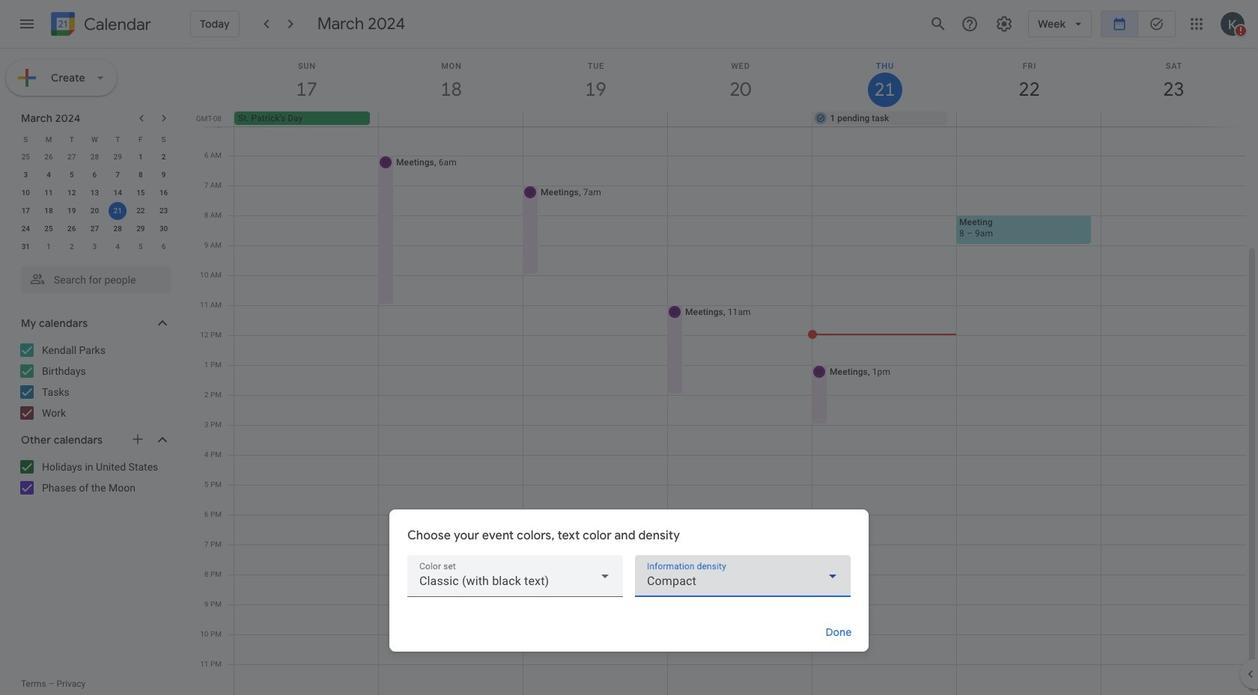 Task type: describe. For each thing, give the bounding box(es) containing it.
12 element
[[63, 184, 81, 202]]

7 element
[[109, 166, 127, 184]]

9 element
[[155, 166, 173, 184]]

8 element
[[132, 166, 150, 184]]

18 element
[[40, 202, 58, 220]]

22 element
[[132, 202, 150, 220]]

29 element
[[132, 220, 150, 238]]

february 26 element
[[40, 148, 58, 166]]

24 element
[[17, 220, 35, 238]]

march 2024 grid
[[14, 130, 175, 256]]

my calendars list
[[3, 339, 186, 425]]

february 28 element
[[86, 148, 104, 166]]

february 27 element
[[63, 148, 81, 166]]

february 29 element
[[109, 148, 127, 166]]

2 element
[[155, 148, 173, 166]]

27 element
[[86, 220, 104, 238]]

other calendars list
[[3, 455, 186, 500]]

6 element
[[86, 166, 104, 184]]

17 element
[[17, 202, 35, 220]]

calendar element
[[48, 9, 151, 42]]

3 element
[[17, 166, 35, 184]]

14 element
[[109, 184, 127, 202]]

31 element
[[17, 238, 35, 256]]

30 element
[[155, 220, 173, 238]]



Task type: vqa. For each thing, say whether or not it's contained in the screenshot.
March 2024 grid
yes



Task type: locate. For each thing, give the bounding box(es) containing it.
april 2 element
[[63, 238, 81, 256]]

april 4 element
[[109, 238, 127, 256]]

main drawer image
[[18, 15, 36, 33]]

cell inside march 2024 grid
[[106, 202, 129, 220]]

None search field
[[0, 261, 186, 294]]

None field
[[407, 556, 623, 598], [635, 556, 851, 598], [407, 556, 623, 598], [635, 556, 851, 598]]

april 5 element
[[132, 238, 150, 256]]

april 6 element
[[155, 238, 173, 256]]

15 element
[[132, 184, 150, 202]]

16 element
[[155, 184, 173, 202]]

row group
[[14, 148, 175, 256]]

19 element
[[63, 202, 81, 220]]

cell
[[379, 112, 523, 127], [523, 112, 668, 127], [668, 112, 812, 127], [957, 112, 1101, 127], [1101, 112, 1246, 127], [106, 202, 129, 220]]

row
[[228, 112, 1258, 127], [14, 130, 175, 148], [14, 148, 175, 166], [14, 166, 175, 184], [14, 184, 175, 202], [14, 202, 175, 220], [14, 220, 175, 238], [14, 238, 175, 256]]

april 3 element
[[86, 238, 104, 256]]

february 25 element
[[17, 148, 35, 166]]

april 1 element
[[40, 238, 58, 256]]

11 element
[[40, 184, 58, 202]]

dialog
[[389, 510, 869, 652]]

heading inside calendar element
[[81, 15, 151, 33]]

21, today element
[[109, 202, 127, 220]]

23 element
[[155, 202, 173, 220]]

25 element
[[40, 220, 58, 238]]

20 element
[[86, 202, 104, 220]]

26 element
[[63, 220, 81, 238]]

heading
[[81, 15, 151, 33]]

5 element
[[63, 166, 81, 184]]

13 element
[[86, 184, 104, 202]]

4 element
[[40, 166, 58, 184]]

1 element
[[132, 148, 150, 166]]

28 element
[[109, 220, 127, 238]]

10 element
[[17, 184, 35, 202]]

grid
[[192, 49, 1258, 696]]



